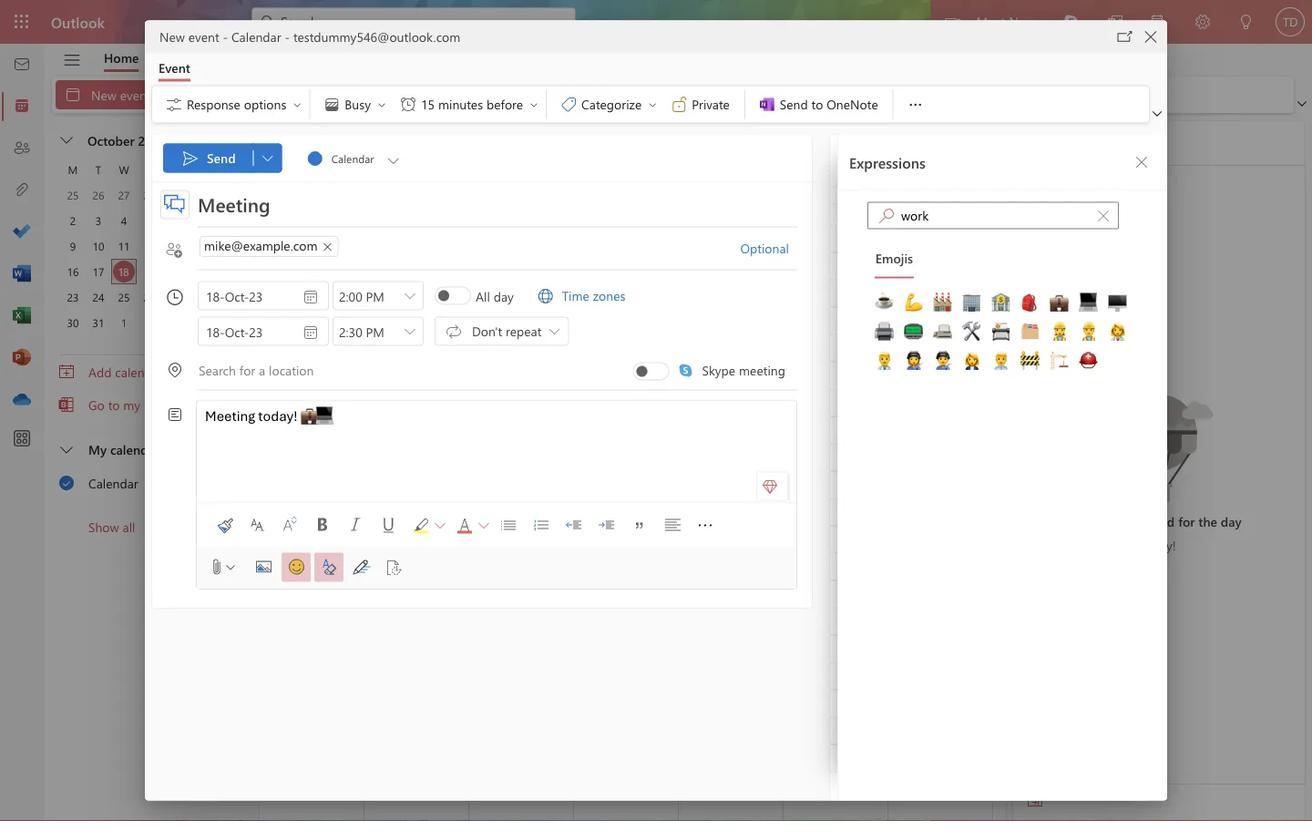 Task type: describe. For each thing, give the bounding box(es) containing it.
1 horizontal spatial 30
[[195, 188, 206, 202]]

1 vertical spatial  button
[[1127, 147, 1157, 176]]

1 vertical spatial 14
[[791, 407, 805, 424]]

 for start time text field
[[302, 288, 320, 306]]

👨‍💼 button
[[984, 347, 1013, 376]]

font size image
[[275, 511, 304, 540]]


[[378, 86, 396, 104]]

0 vertical spatial 27 button
[[113, 184, 135, 206]]

0 horizontal spatial 4
[[121, 213, 127, 228]]

 inside  dropdown button
[[60, 134, 73, 147]]

18 inside agenda view section
[[1068, 133, 1083, 154]]

formatting options. list box
[[208, 504, 786, 547]]

repeat
[[506, 323, 542, 340]]

End date text field
[[199, 318, 328, 345]]

0 horizontal spatial 25
[[67, 188, 79, 202]]

2 testdummy2 from the top
[[410, 329, 473, 344]]

1 horizontal spatial 4
[[198, 315, 203, 330]]

home button
[[90, 44, 153, 72]]

 for the bottommost "" button
[[1135, 155, 1149, 169]]

1 horizontal spatial 1
[[223, 188, 229, 202]]

before
[[487, 96, 523, 112]]

🖥 button
[[1101, 288, 1130, 318]]

send inside button
[[780, 96, 808, 112]]

1 horizontal spatial 1 button
[[215, 184, 237, 206]]

💪
[[904, 293, 919, 313]]

 private
[[670, 95, 730, 113]]

1 horizontal spatial 29 button
[[215, 286, 237, 308]]

16 button
[[62, 261, 84, 283]]

 15 minutes before 
[[399, 95, 540, 113]]

meeting
[[739, 362, 786, 379]]

🗂 button
[[1013, 318, 1043, 347]]

11 for 11
[[118, 239, 130, 253]]

word image
[[13, 265, 31, 283]]

 for end time text field
[[302, 323, 320, 341]]

16 inside button
[[67, 264, 79, 279]]

Start time text field
[[334, 282, 400, 309]]


[[1098, 210, 1109, 221]]

1 testdummy2 from the top
[[410, 224, 473, 239]]

1 horizontal spatial 26 button
[[139, 286, 160, 308]]

share
[[742, 86, 774, 103]]

emojis button
[[868, 238, 921, 278]]

9
[[70, 239, 76, 253]]

22 button
[[215, 261, 237, 283]]

1 am from the top
[[389, 224, 406, 239]]

6 button
[[164, 210, 186, 231]]

🛠
[[962, 322, 977, 342]]

2 horizontal spatial 1
[[896, 197, 903, 214]]

2 horizontal spatial 30
[[791, 197, 805, 214]]

 inside  response options 
[[292, 99, 303, 110]]

saturday element
[[188, 157, 213, 182]]

my
[[123, 396, 140, 413]]

26 for rightmost 26 button
[[144, 290, 155, 304]]

Select a calendar text field
[[324, 144, 383, 173]]

calendar
[[115, 363, 163, 380]]

powerpoint image
[[13, 349, 31, 367]]


[[165, 95, 183, 113]]

onedrive image
[[13, 391, 31, 409]]

👷‍♀️
[[1049, 322, 1065, 342]]

1 horizontal spatial 27 button
[[164, 286, 186, 308]]

more apps image
[[13, 430, 31, 448]]

help
[[222, 49, 248, 66]]

 button
[[53, 128, 82, 153]]

💻 inside add a description or attach documents, press alt+f10 to exit text box
[[315, 407, 330, 425]]

meeting today! 💼 💻
[[205, 407, 330, 425]]

left-rail-appbar navigation
[[4, 44, 40, 421]]

8 button
[[215, 210, 237, 231]]

0 horizontal spatial 28
[[144, 188, 155, 202]]

dialog containing ☕
[[0, 0, 1312, 821]]

to for send
[[812, 96, 823, 112]]

optional
[[740, 240, 789, 257]]

👨‍🏭 button
[[926, 347, 955, 376]]

2 for left "2" button
[[70, 213, 76, 228]]

s for sunday element
[[223, 162, 229, 177]]

zones
[[593, 287, 626, 304]]

24
[[93, 290, 104, 304]]

👨‍🏭
[[933, 351, 948, 371]]

oct inside agenda view section
[[1087, 133, 1112, 154]]

0 horizontal spatial 26 button
[[87, 184, 109, 206]]

outlook banner
[[0, 0, 1312, 44]]

font image
[[242, 511, 272, 540]]

insert pictures inline image
[[249, 553, 278, 582]]

Search emojis field
[[901, 204, 1089, 227]]

0 vertical spatial 25 button
[[62, 184, 84, 206]]

2 for "2" button to the right
[[147, 315, 152, 330]]

skype
[[702, 362, 736, 379]]


[[166, 406, 184, 424]]

0 horizontal spatial 29 button
[[164, 184, 186, 206]]

event
[[188, 28, 219, 45]]

t for tuesday element
[[96, 162, 101, 177]]

add
[[88, 363, 112, 380]]

👩‍⚕️ button
[[1101, 318, 1130, 347]]

0 vertical spatial calendar
[[231, 28, 281, 45]]

1 vertical spatial 28 button
[[190, 286, 211, 308]]

mail image
[[13, 56, 31, 74]]

1 horizontal spatial 25
[[118, 290, 130, 304]]

skype meeting image
[[637, 366, 647, 377]]


[[763, 479, 777, 494]]

🏢
[[962, 293, 977, 313]]

sunday element
[[213, 157, 239, 182]]

0 vertical spatial 29
[[169, 188, 181, 202]]

 button for start time text field
[[400, 282, 420, 309]]

⛑ button
[[1072, 347, 1101, 376]]

👨‍⚕️ button
[[868, 347, 897, 376]]

italic (⌘+i) image
[[341, 511, 370, 540]]


[[399, 95, 417, 113]]

1 - from the left
[[223, 28, 228, 45]]

options
[[244, 96, 286, 112]]

0 vertical spatial 04
[[477, 302, 490, 319]]

👷‍♂️
[[1079, 322, 1094, 342]]

10 up 11 pm
[[837, 693, 849, 708]]

hide formatting options image
[[314, 553, 344, 582]]

calendar image
[[13, 98, 31, 116]]

1 horizontal spatial 2 button
[[139, 312, 160, 334]]

testdummy546@outlook.com
[[293, 28, 461, 45]]

booking
[[144, 396, 191, 413]]

 inside the  15 minutes before 
[[529, 99, 540, 110]]


[[945, 15, 960, 29]]

work
[[296, 86, 326, 103]]

1 vertical spatial 17
[[372, 512, 386, 529]]

14 inside button
[[195, 239, 206, 253]]

Search for a location field
[[198, 355, 629, 383]]

🛠 button
[[955, 318, 984, 347]]

1 oct
[[896, 197, 926, 214]]

02
[[267, 302, 281, 319]]

response
[[187, 96, 240, 112]]

october
[[87, 132, 134, 149]]

categorize
[[582, 96, 642, 112]]

0 vertical spatial  button
[[1138, 24, 1164, 50]]

insert emojis and gifs image
[[282, 553, 311, 582]]

2 vertical spatial 28
[[791, 617, 805, 634]]

expressions
[[849, 152, 926, 172]]

21 button
[[190, 261, 211, 283]]

onenote
[[827, 96, 878, 112]]

1 horizontal spatial 16
[[267, 512, 281, 529]]

📟
[[904, 322, 919, 342]]

1 vertical spatial 1 button
[[113, 312, 135, 334]]

🎒 button
[[1013, 288, 1043, 318]]

print
[[816, 86, 842, 103]]

increase indent image
[[592, 511, 622, 540]]

options group
[[314, 86, 542, 123]]


[[560, 95, 578, 113]]

19 button
[[139, 261, 160, 283]]

23
[[67, 290, 79, 304]]

💪 button
[[897, 288, 926, 318]]

thursday
[[581, 172, 625, 187]]


[[907, 95, 925, 113]]

 inside  categorize 
[[647, 99, 658, 110]]

🏭
[[933, 293, 948, 313]]

14 button
[[190, 235, 211, 257]]

go to my booking page
[[88, 396, 222, 413]]

19 inside button
[[144, 264, 155, 279]]

excel image
[[13, 307, 31, 325]]

💻 inside button
[[1079, 293, 1094, 313]]

sep
[[284, 197, 305, 214]]

11 for 11 pm
[[837, 748, 849, 762]]

pm for 10 pm
[[852, 693, 868, 708]]

to do image
[[13, 223, 31, 242]]

private
[[692, 96, 730, 112]]

0 vertical spatial 30 button
[[190, 184, 211, 206]]

1 horizontal spatial 25 button
[[113, 286, 135, 308]]

 button
[[54, 45, 90, 76]]

 inside button
[[384, 151, 403, 169]]

f
[[172, 162, 178, 177]]

 send
[[181, 149, 236, 167]]

show all
[[88, 518, 135, 535]]

today
[[290, 134, 324, 151]]

🖥
[[1108, 293, 1123, 313]]

7
[[198, 213, 203, 228]]

1 horizontal spatial 4 button
[[190, 312, 211, 334]]


[[59, 474, 75, 490]]

Add a description or attach documents, press Alt+F10 to exit text field
[[205, 406, 788, 472]]

0 vertical spatial 4 button
[[113, 210, 135, 231]]

1 vertical spatial oct
[[906, 197, 926, 214]]

15 button
[[215, 235, 237, 257]]

1 vertical spatial 04
[[791, 722, 805, 739]]

outlook link
[[51, 0, 105, 44]]

 button for end time text field
[[400, 318, 420, 345]]

share group
[[711, 77, 853, 113]]

0 horizontal spatial 2 button
[[62, 210, 84, 231]]

the
[[1199, 513, 1218, 530]]

mike@example.com button
[[200, 236, 339, 257]]

🏗 button
[[1043, 347, 1072, 376]]



Task type: vqa. For each thing, say whether or not it's contained in the screenshot.
want
no



Task type: locate. For each thing, give the bounding box(es) containing it.
Repeat: field
[[467, 322, 567, 341]]

2 t from the left
[[147, 162, 152, 177]]

1 vertical spatial 16
[[267, 512, 281, 529]]

thursday element
[[137, 157, 162, 182]]

 for the top "" button
[[1143, 29, 1159, 45]]

0 horizontal spatial 15
[[220, 239, 232, 253]]

18 right wed,
[[1068, 133, 1083, 154]]

t for thursday element
[[147, 162, 152, 177]]

send to onenote
[[780, 96, 878, 112]]

0 horizontal spatial 4 button
[[113, 210, 135, 231]]

list box
[[45, 432, 252, 543]]

End time text field
[[334, 318, 400, 345]]

13 button
[[164, 235, 186, 257]]

underline (⌘+u) image
[[374, 511, 403, 540]]

1 horizontal spatial 2
[[147, 315, 152, 330]]

👩‍💼 button
[[955, 347, 984, 376]]

10 down 03
[[375, 329, 386, 344]]

0 vertical spatial 17
[[93, 264, 104, 279]]

5
[[147, 213, 152, 228], [223, 315, 229, 330]]

0 horizontal spatial 28 button
[[139, 184, 160, 206]]

17 inside button
[[93, 264, 104, 279]]

28 button
[[139, 184, 160, 206], [190, 286, 211, 308]]

1 repeating event image from the top
[[444, 221, 458, 242]]

0 horizontal spatial 25 button
[[62, 184, 84, 206]]

pm up 11 pm
[[852, 693, 868, 708]]

22
[[220, 264, 232, 279]]

2 horizontal spatial 25
[[267, 197, 281, 214]]

show
[[88, 518, 119, 535]]

0 horizontal spatial 1 button
[[113, 312, 135, 334]]

26 button
[[87, 184, 109, 206], [139, 286, 160, 308]]

3 button
[[87, 210, 109, 231]]

outlook
[[51, 12, 105, 31]]

numbering (⌘+/) image
[[527, 511, 556, 540]]

16 down 9
[[67, 264, 79, 279]]

testdummy2 down all day image
[[410, 329, 473, 344]]

2  button from the top
[[400, 318, 420, 345]]

2 up calendar
[[147, 315, 152, 330]]

t inside thursday element
[[147, 162, 152, 177]]

1 vertical spatial 28
[[195, 290, 206, 304]]

26 down 19 button
[[144, 290, 155, 304]]

28 button down 21 button
[[190, 286, 211, 308]]

1 vertical spatial send
[[207, 149, 236, 166]]

1 right 31
[[121, 315, 127, 330]]

event button
[[145, 53, 204, 82]]

1 horizontal spatial to
[[812, 96, 823, 112]]

4 button right 3 button
[[113, 210, 135, 231]]

2 button up calendar
[[139, 312, 160, 334]]

11 inside the 11 "button"
[[118, 239, 130, 253]]

meet
[[976, 12, 1006, 29]]

decrease indent image
[[560, 511, 589, 540]]

 button
[[188, 128, 213, 153]]

25 button down m
[[62, 184, 84, 206]]

document
[[0, 0, 1312, 821]]

0 vertical spatial 26
[[93, 188, 104, 202]]

grid
[[868, 288, 1141, 376]]

wednesday element
[[111, 157, 137, 182]]

4 button down 21 button
[[190, 312, 211, 334]]

11 inside 'document'
[[837, 748, 849, 762]]

0 vertical spatial 16
[[67, 264, 79, 279]]

17 left '18' "button"
[[93, 264, 104, 279]]

0 horizontal spatial 19
[[144, 264, 155, 279]]

tuesday element
[[86, 157, 111, 182]]

1 vertical spatial 💻
[[315, 407, 330, 425]]

show all button
[[45, 510, 252, 543]]

0 horizontal spatial day
[[494, 287, 514, 304]]

0 horizontal spatial 16
[[67, 264, 79, 279]]

emojis
[[876, 250, 913, 267]]

4
[[121, 213, 127, 228], [198, 315, 203, 330]]

2 repeating event image from the top
[[444, 326, 458, 347]]

1 vertical spatial 15
[[220, 239, 232, 253]]

1 up 8
[[223, 188, 229, 202]]

11 down 10 pm
[[837, 748, 849, 762]]

 right before
[[529, 99, 540, 110]]

oct right wed,
[[1087, 133, 1112, 154]]

30 button left 31 button
[[62, 312, 84, 334]]

27 button
[[113, 184, 135, 206], [164, 286, 186, 308]]

1 horizontal spatial 💻
[[1079, 293, 1094, 313]]

0 horizontal spatial oct
[[906, 197, 926, 214]]

30 up the 7 button
[[195, 188, 206, 202]]

agenda view section
[[1013, 121, 1305, 821]]

📇 button
[[984, 318, 1013, 347]]

0 horizontal spatial 29
[[169, 188, 181, 202]]

25 sep
[[267, 197, 305, 214]]

october 2023
[[87, 132, 166, 149]]

bold (⌘+b) image
[[308, 511, 337, 540]]

 left month
[[451, 86, 469, 104]]

12
[[144, 239, 155, 253]]

1 t from the left
[[96, 162, 101, 177]]

repeating event image left don't
[[444, 326, 458, 347]]

7 button
[[190, 210, 211, 231]]

1 10 am testdummy2 from the top
[[375, 224, 473, 239]]

calendars
[[110, 441, 165, 458]]

am down tuesday on the left of page
[[389, 224, 406, 239]]

Start date text field
[[199, 282, 328, 309]]

 right 'options'
[[292, 99, 303, 110]]

1 vertical spatial 21
[[791, 512, 805, 529]]


[[274, 86, 292, 104]]

0 vertical spatial oct
[[1087, 133, 1112, 154]]

1 vertical spatial 29 button
[[215, 286, 237, 308]]

10 down tuesday on the left of page
[[375, 224, 386, 239]]

2 left 3
[[70, 213, 76, 228]]

5 down start date text box at the left top
[[223, 315, 229, 330]]

- right event
[[223, 28, 228, 45]]

 button
[[1138, 24, 1164, 50], [1127, 147, 1157, 176]]

pm down 10 pm
[[852, 748, 868, 762]]

19
[[144, 264, 155, 279], [581, 512, 595, 529]]

1 vertical spatial 10 am testdummy2
[[375, 329, 473, 344]]

10 am testdummy2 up 'search for a location' field
[[375, 329, 473, 344]]

 up tuesday on the left of page
[[384, 151, 403, 169]]

 button
[[400, 282, 420, 309], [400, 318, 420, 345]]

none field containing 
[[306, 144, 403, 173]]

0 horizontal spatial 2
[[70, 213, 76, 228]]

0 vertical spatial 5
[[147, 213, 152, 228]]

1
[[223, 188, 229, 202], [896, 197, 903, 214], [121, 315, 127, 330]]

grid containing ☕
[[868, 288, 1141, 376]]

quote image
[[625, 511, 654, 540]]

enjoy!
[[1142, 537, 1176, 554]]

 button right wed, 18 oct
[[1127, 147, 1157, 176]]

0 vertical spatial 
[[451, 86, 469, 104]]

bullets (⌘+.) image
[[494, 511, 523, 540]]

25 left sep
[[267, 197, 281, 214]]

💻 right today!
[[315, 407, 330, 425]]

 button
[[756, 472, 788, 501]]

None field
[[306, 144, 403, 173]]

1 vertical spatial 2 button
[[139, 312, 160, 334]]

11 button
[[113, 235, 135, 257]]

1 vertical spatial 27
[[169, 290, 181, 304]]

t right "monday" element
[[96, 162, 101, 177]]

4 right 3 button
[[121, 213, 127, 228]]

29 down 22 button
[[220, 290, 232, 304]]

26 up 3 button
[[93, 188, 104, 202]]

testdummy2 up all day image
[[410, 224, 473, 239]]

1 horizontal spatial 04
[[791, 722, 805, 739]]

1 vertical spatial 26 button
[[139, 286, 160, 308]]

25 down m
[[67, 188, 79, 202]]

grid inside 'document'
[[868, 288, 1141, 376]]

11 pm
[[837, 748, 868, 762]]

27 for the rightmost the 27 button
[[169, 290, 181, 304]]

💻 button
[[1072, 288, 1101, 318]]

2 pm from the top
[[852, 748, 868, 762]]

15 down "8" button
[[220, 239, 232, 253]]

29 button down friday element
[[164, 184, 186, 206]]

0 horizontal spatial 14
[[195, 239, 206, 253]]

18 left "bullets (⌘+.)" icon
[[477, 512, 489, 529]]

25 button right "24" at the left top
[[113, 286, 135, 308]]

2 10 am testdummy2 from the top
[[375, 329, 473, 344]]

go
[[88, 396, 105, 413]]

1 vertical spatial 26
[[144, 290, 155, 304]]

16
[[67, 264, 79, 279], [267, 512, 281, 529]]

highlight image
[[406, 511, 436, 540]]

 inside new group
[[451, 86, 469, 104]]

31 button
[[87, 312, 109, 334]]

font color image
[[450, 511, 479, 540]]

2 button left 3
[[62, 210, 84, 231]]

calendar down my calendars
[[88, 475, 138, 491]]

t right wednesday element
[[147, 162, 152, 177]]

1 horizontal spatial 26
[[144, 290, 155, 304]]

all
[[476, 287, 490, 304]]

19 right the 18 cell at the left top
[[144, 264, 155, 279]]

1 vertical spatial 💼
[[301, 407, 315, 425]]

-
[[223, 28, 228, 45], [285, 28, 290, 45]]

2 - from the left
[[285, 28, 290, 45]]

 inside list box
[[60, 444, 73, 457]]

october 2023 button
[[78, 128, 188, 153]]

0 horizontal spatial 1
[[121, 315, 127, 330]]

0 vertical spatial 5 button
[[139, 210, 160, 231]]


[[195, 135, 206, 146]]

18 cell
[[111, 259, 137, 284]]

 right 02
[[302, 288, 320, 306]]

 button right 03
[[400, 318, 420, 345]]

1 vertical spatial 5
[[223, 315, 229, 330]]

 button left all day image
[[400, 282, 420, 309]]

0 vertical spatial 28 button
[[139, 184, 160, 206]]

0 horizontal spatial 5 button
[[139, 210, 160, 231]]

25 right "24" at the left top
[[118, 290, 130, 304]]

sunday
[[896, 172, 931, 187]]

0 horizontal spatial 27
[[118, 188, 130, 202]]

0 vertical spatial 29 button
[[164, 184, 186, 206]]

27 for topmost the 27 button
[[118, 188, 130, 202]]

1 horizontal spatial 18
[[477, 512, 489, 529]]

10 left the 11 "button"
[[93, 239, 104, 253]]

30 button up the 7 button
[[190, 184, 211, 206]]

0 vertical spatial send
[[780, 96, 808, 112]]

to inside 'document'
[[812, 96, 823, 112]]

1 vertical spatial 19
[[581, 512, 595, 529]]

2 s from the left
[[223, 162, 229, 177]]

1 button up 8
[[215, 184, 237, 206]]

1 vertical spatial calendar
[[88, 475, 138, 491]]

my
[[88, 441, 107, 458]]

format painter image
[[210, 511, 239, 540]]


[[451, 86, 469, 104], [302, 288, 320, 306], [302, 323, 320, 341]]


[[879, 208, 894, 223]]

2 horizontal spatial 18
[[1068, 133, 1083, 154]]

11 left 12
[[118, 239, 130, 253]]

all day image
[[438, 290, 449, 301]]

1 horizontal spatial t
[[147, 162, 152, 177]]

15 inside the  15 minutes before 
[[421, 96, 435, 112]]

2 horizontal spatial 28
[[791, 617, 805, 634]]

repeating event image up all day image
[[444, 221, 458, 242]]

1 horizontal spatial 28 button
[[190, 286, 211, 308]]

💼 right today!
[[301, 407, 315, 425]]

1 button right 31
[[113, 312, 135, 334]]

💼 right "🎒"
[[1049, 293, 1065, 313]]

week
[[400, 86, 431, 103]]

1 vertical spatial 27 button
[[164, 286, 186, 308]]

am up 'search for a location' field
[[389, 329, 406, 344]]

Add details for the event text field
[[198, 183, 797, 227]]

1 vertical spatial repeating event image
[[444, 326, 458, 347]]

- right help button
[[285, 28, 290, 45]]

2 am from the top
[[389, 329, 406, 344]]

add calendar
[[88, 363, 163, 380]]

📇
[[991, 322, 1007, 342]]

4 down 21 button
[[198, 315, 203, 330]]

27
[[118, 188, 130, 202], [169, 290, 181, 304]]

Invite attendees text field
[[198, 236, 729, 261]]

1 right 
[[896, 197, 903, 214]]

27 down 
[[169, 290, 181, 304]]

10 button
[[87, 235, 109, 257]]

document containing ☕
[[0, 0, 1312, 821]]

day right "the"
[[1221, 513, 1242, 530]]

go to my booking page button
[[45, 388, 252, 421]]

planned
[[1128, 513, 1175, 530]]

9 button
[[62, 235, 84, 257]]

28 button down thursday element
[[139, 184, 160, 206]]

1 vertical spatial 30 button
[[62, 312, 84, 334]]

s for saturday element
[[198, 162, 203, 177]]

26 for the leftmost 26 button
[[93, 188, 104, 202]]

26 button down 19 button
[[139, 286, 160, 308]]

0 horizontal spatial -
[[223, 28, 228, 45]]

0 horizontal spatial 17
[[93, 264, 104, 279]]

1 horizontal spatial 17
[[372, 512, 386, 529]]

to for go
[[108, 396, 120, 413]]

align left image
[[658, 511, 687, 540]]

29 down friday element
[[169, 188, 181, 202]]

🗂
[[1020, 322, 1036, 342]]

0 vertical spatial 19
[[144, 264, 155, 279]]

page
[[194, 396, 222, 413]]

18 inside "button"
[[119, 264, 129, 279]]

files image
[[13, 181, 31, 200]]

1 horizontal spatial 21
[[791, 512, 805, 529]]

new event - calendar - testdummy546@outlook.com
[[159, 28, 461, 45]]

27 button down wednesday element
[[113, 184, 135, 206]]

 inside  busy 
[[376, 99, 387, 110]]

s right saturday element
[[223, 162, 229, 177]]

send to onenote button
[[749, 90, 889, 119]]

0 vertical spatial to
[[812, 96, 823, 112]]

day inside nothing planned for the day enjoy!
[[1221, 513, 1242, 530]]

1 vertical spatial am
[[389, 329, 406, 344]]

25
[[67, 188, 79, 202], [267, 197, 281, 214], [118, 290, 130, 304]]

pm for 11 pm
[[852, 748, 868, 762]]

27 button down 
[[164, 286, 186, 308]]

new group
[[56, 77, 617, 113]]

0 vertical spatial 💻
[[1079, 293, 1094, 313]]

29 button
[[164, 184, 186, 206], [215, 286, 237, 308]]

11
[[118, 239, 130, 253], [837, 748, 849, 762]]

for
[[1179, 513, 1195, 530]]

0 horizontal spatial 30
[[67, 315, 79, 330]]

30 left 31 button
[[67, 315, 79, 330]]

 button right the  in the top right of the page
[[1138, 24, 1164, 50]]

0 vertical spatial testdummy2
[[410, 224, 473, 239]]

1 vertical spatial 11
[[837, 748, 849, 762]]

15 right  on the left top
[[421, 96, 435, 112]]

5 button down start date text box at the left top
[[215, 312, 237, 334]]

t inside tuesday element
[[96, 162, 101, 177]]

🖥 🖨
[[874, 293, 1123, 342]]


[[794, 86, 812, 104]]

dialog
[[0, 0, 1312, 821]]

repeating event image
[[444, 221, 458, 242], [444, 326, 458, 347]]

29 button down 22 button
[[215, 286, 237, 308]]

 time zones
[[537, 287, 626, 305]]

 left 
[[647, 99, 658, 110]]

5 button up 12 button
[[139, 210, 160, 231]]

5 up 12 button
[[147, 213, 152, 228]]

1  button from the top
[[400, 282, 420, 309]]

👩‍💼
[[962, 351, 977, 371]]

friday
[[686, 172, 715, 187]]

s left sunday element
[[198, 162, 203, 177]]


[[323, 95, 341, 113]]

🏢 button
[[955, 288, 984, 318]]

people image
[[13, 139, 31, 158]]

day inside 'document'
[[494, 287, 514, 304]]

today!
[[258, 407, 298, 425]]

👷‍♀️ button
[[1043, 318, 1072, 347]]

0 vertical spatial 1 button
[[215, 184, 237, 206]]

1 s from the left
[[198, 162, 203, 177]]

1 vertical spatial testdummy2
[[410, 329, 473, 344]]

monday element
[[60, 157, 86, 182]]

🏗
[[1049, 351, 1065, 371]]

tab list
[[90, 44, 262, 72]]

💼 inside add a description or attach documents, press alt+f10 to exit text box
[[301, 407, 315, 425]]

19 right numbering (⌘+/) image
[[581, 512, 595, 529]]

💻 left the 🖥 at the top
[[1079, 293, 1094, 313]]

editor image
[[347, 553, 376, 582]]


[[59, 365, 74, 379]]

0 vertical spatial 28
[[144, 188, 155, 202]]

0 vertical spatial 21
[[195, 264, 206, 279]]

☕
[[874, 293, 890, 313]]

1 horizontal spatial 27
[[169, 290, 181, 304]]

my calendars
[[88, 441, 165, 458]]

list box containing my calendars
[[45, 432, 252, 543]]


[[1143, 29, 1159, 45], [1135, 155, 1149, 169]]

0 vertical spatial 10 am testdummy2
[[375, 224, 473, 239]]

1 vertical spatial  button
[[400, 318, 420, 345]]

send inside  send
[[207, 149, 236, 166]]

friday element
[[162, 157, 188, 182]]

wed, 18 oct
[[1028, 133, 1112, 154]]

calendar up help
[[231, 28, 281, 45]]

0 vertical spatial am
[[389, 224, 406, 239]]

tab list inside wed, 18 oct application
[[90, 44, 262, 72]]

 button
[[1149, 104, 1166, 123], [253, 144, 282, 173], [434, 511, 447, 540], [478, 511, 490, 540]]

1 horizontal spatial 11
[[837, 748, 849, 762]]

10 inside button
[[93, 239, 104, 253]]

💼 inside button
[[1049, 293, 1065, 313]]

tags group
[[551, 86, 741, 123]]

1 horizontal spatial 28
[[195, 290, 206, 304]]

1 horizontal spatial 5 button
[[215, 312, 237, 334]]

18 right 17 button
[[119, 264, 129, 279]]

1 horizontal spatial 30 button
[[190, 184, 211, 206]]

1 vertical spatial 
[[1135, 155, 1149, 169]]

1 vertical spatial 29
[[220, 290, 232, 304]]

0 horizontal spatial to
[[108, 396, 120, 413]]

tab list containing home
[[90, 44, 262, 72]]

17 right italic (⌘+i) image
[[372, 512, 386, 529]]

26 button up 3 button
[[87, 184, 109, 206]]

 month
[[451, 86, 511, 104]]

 button
[[383, 144, 403, 173]]

30 down saturday
[[791, 197, 805, 214]]

09
[[267, 407, 281, 424]]

 left end time text field
[[302, 323, 320, 341]]

0 vertical spatial 💼
[[1049, 293, 1065, 313]]

1 pm from the top
[[852, 693, 868, 708]]

nothing planned for the day enjoy!
[[1077, 513, 1242, 554]]

more formatting options image
[[691, 511, 720, 540]]

wed, 18 oct application
[[0, 0, 1312, 821]]

1 horizontal spatial s
[[223, 162, 229, 177]]

🚧 button
[[1013, 347, 1043, 376]]

16 up insert pictures inline
[[267, 512, 281, 529]]

 right the 'busy'
[[376, 99, 387, 110]]

2
[[70, 213, 76, 228], [147, 315, 152, 330]]

💼
[[1049, 293, 1065, 313], [301, 407, 315, 425]]

10 am testdummy2 down tuesday on the left of page
[[375, 224, 473, 239]]

15 inside button
[[220, 239, 232, 253]]

21 inside button
[[195, 264, 206, 279]]

1 horizontal spatial day
[[1221, 513, 1242, 530]]

day right all
[[494, 287, 514, 304]]

🏦
[[991, 293, 1007, 313]]

🏦 button
[[984, 288, 1013, 318]]

27 down wednesday element
[[118, 188, 130, 202]]

oct down sunday
[[906, 197, 926, 214]]



